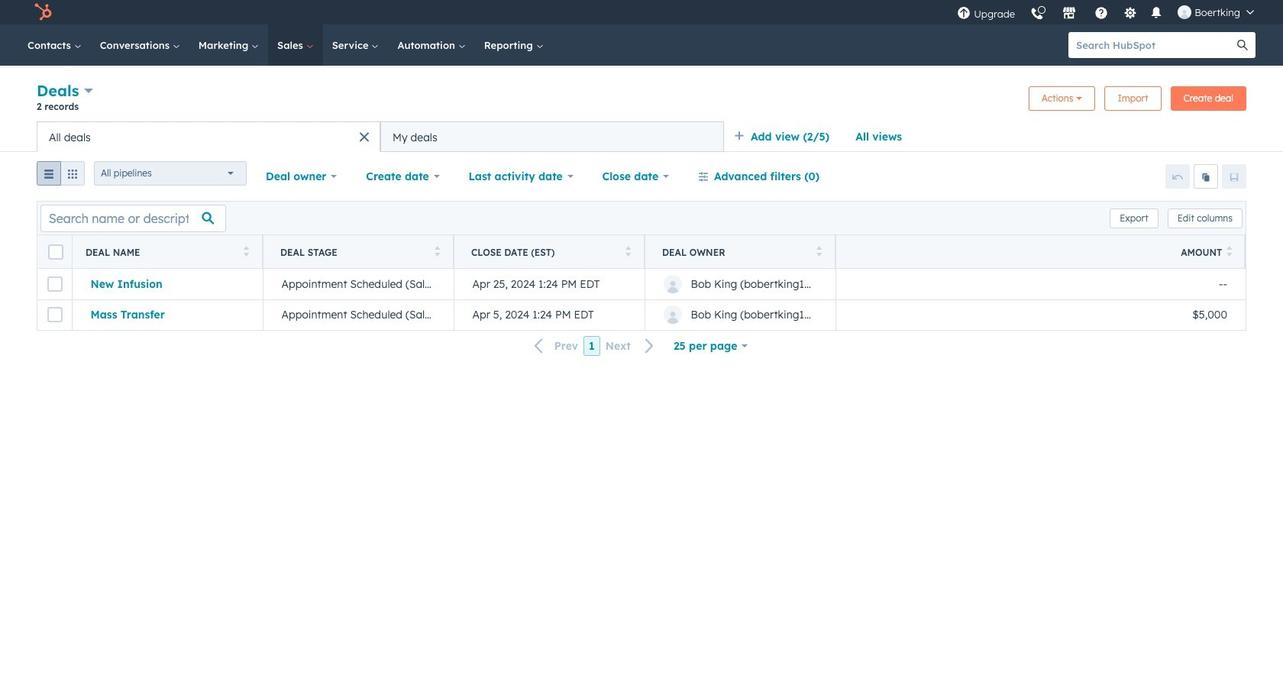 Task type: vqa. For each thing, say whether or not it's contained in the screenshot.
the leftmost Contact
no



Task type: describe. For each thing, give the bounding box(es) containing it.
press to sort. image for 1st the press to sort. element from left
[[243, 246, 249, 256]]

1 press to sort. element from the left
[[243, 246, 249, 259]]

4 press to sort. element from the left
[[816, 246, 822, 259]]

marketplaces image
[[1063, 7, 1076, 21]]

press to sort. image for fifth the press to sort. element
[[1227, 246, 1233, 256]]

press to sort. image
[[625, 246, 631, 256]]

2 press to sort. element from the left
[[434, 246, 440, 259]]

Search name or description search field
[[40, 204, 226, 232]]



Task type: locate. For each thing, give the bounding box(es) containing it.
5 press to sort. element from the left
[[1227, 246, 1233, 259]]

2 press to sort. image from the left
[[434, 246, 440, 256]]

menu
[[950, 0, 1265, 24]]

3 press to sort. image from the left
[[816, 246, 822, 256]]

press to sort. image for 4th the press to sort. element from the right
[[434, 246, 440, 256]]

3 press to sort. element from the left
[[625, 246, 631, 259]]

pagination navigation
[[525, 336, 664, 356]]

4 press to sort. image from the left
[[1227, 246, 1233, 256]]

1 press to sort. image from the left
[[243, 246, 249, 256]]

bob king image
[[1178, 5, 1192, 19]]

banner
[[37, 79, 1247, 121]]

press to sort. image for fourth the press to sort. element
[[816, 246, 822, 256]]

Search HubSpot search field
[[1069, 32, 1230, 58]]

press to sort. element
[[243, 246, 249, 259], [434, 246, 440, 259], [625, 246, 631, 259], [816, 246, 822, 259], [1227, 246, 1233, 259]]

group
[[37, 161, 85, 192]]

press to sort. image
[[243, 246, 249, 256], [434, 246, 440, 256], [816, 246, 822, 256], [1227, 246, 1233, 256]]



